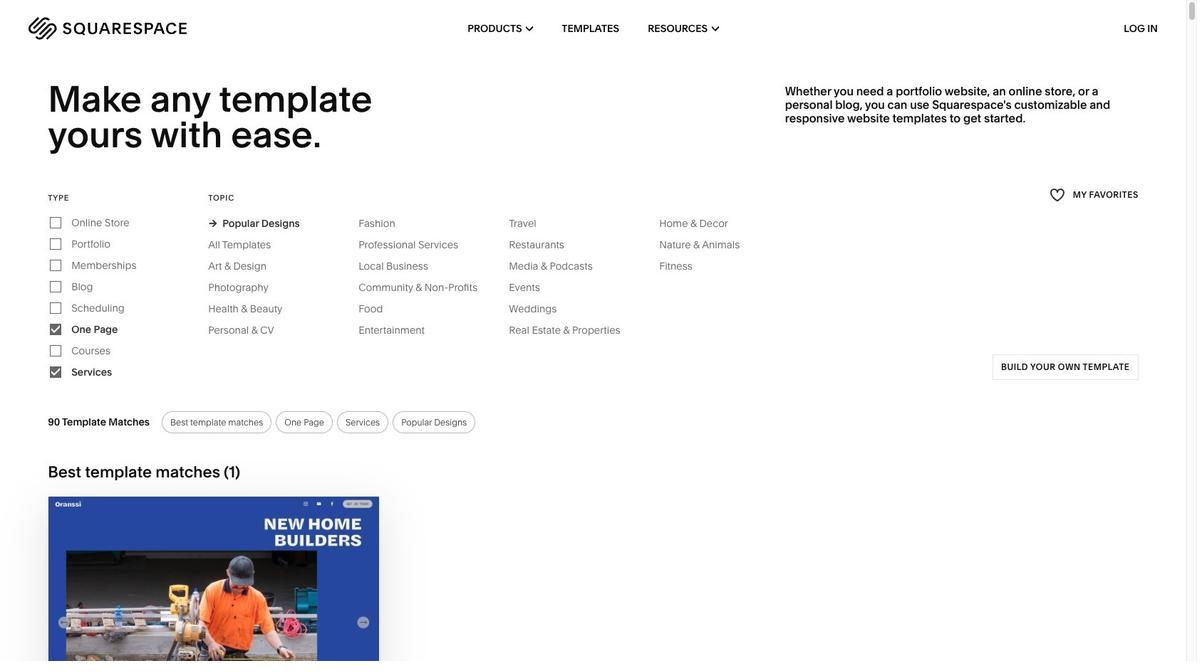 Task type: describe. For each thing, give the bounding box(es) containing it.
oranssi image
[[49, 497, 379, 662]]



Task type: vqa. For each thing, say whether or not it's contained in the screenshot.
first START from the left
no



